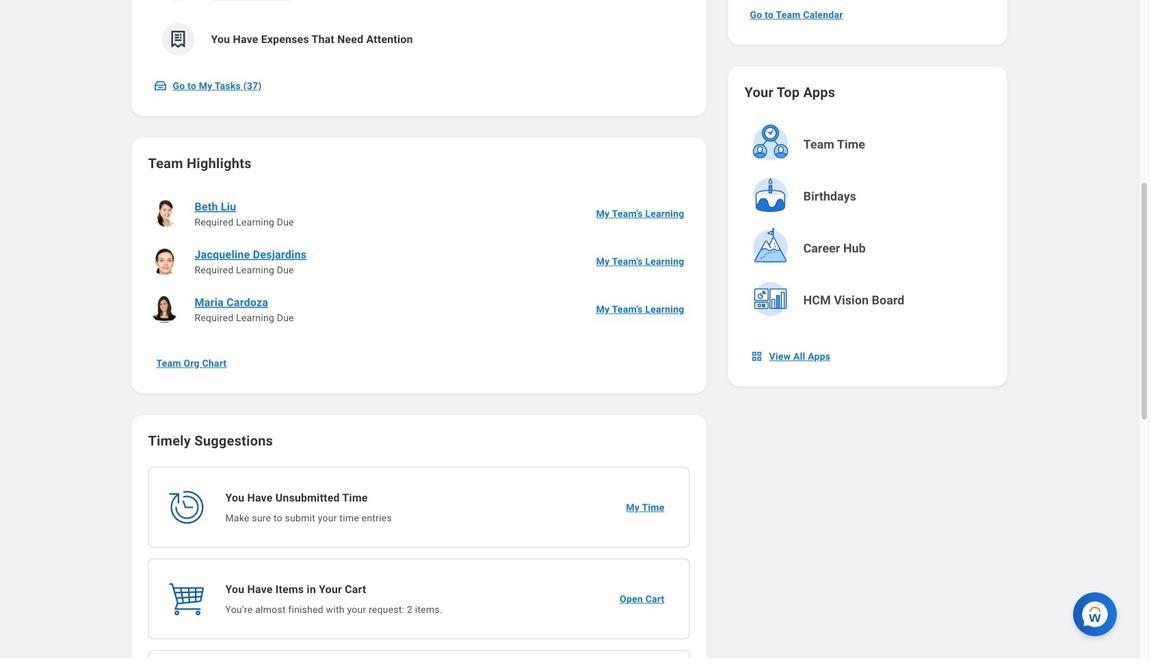 Task type: locate. For each thing, give the bounding box(es) containing it.
1 list from the top
[[148, 0, 690, 67]]

0 vertical spatial list
[[148, 0, 690, 67]]

2 list from the top
[[148, 190, 690, 333]]

1 vertical spatial list
[[148, 190, 690, 333]]

list
[[148, 0, 690, 67], [148, 190, 690, 333]]

nbox image
[[750, 350, 764, 364]]



Task type: vqa. For each thing, say whether or not it's contained in the screenshot.
user image
no



Task type: describe. For each thing, give the bounding box(es) containing it.
inbox image
[[154, 79, 167, 93]]

dashboard expenses image
[[168, 29, 188, 50]]



